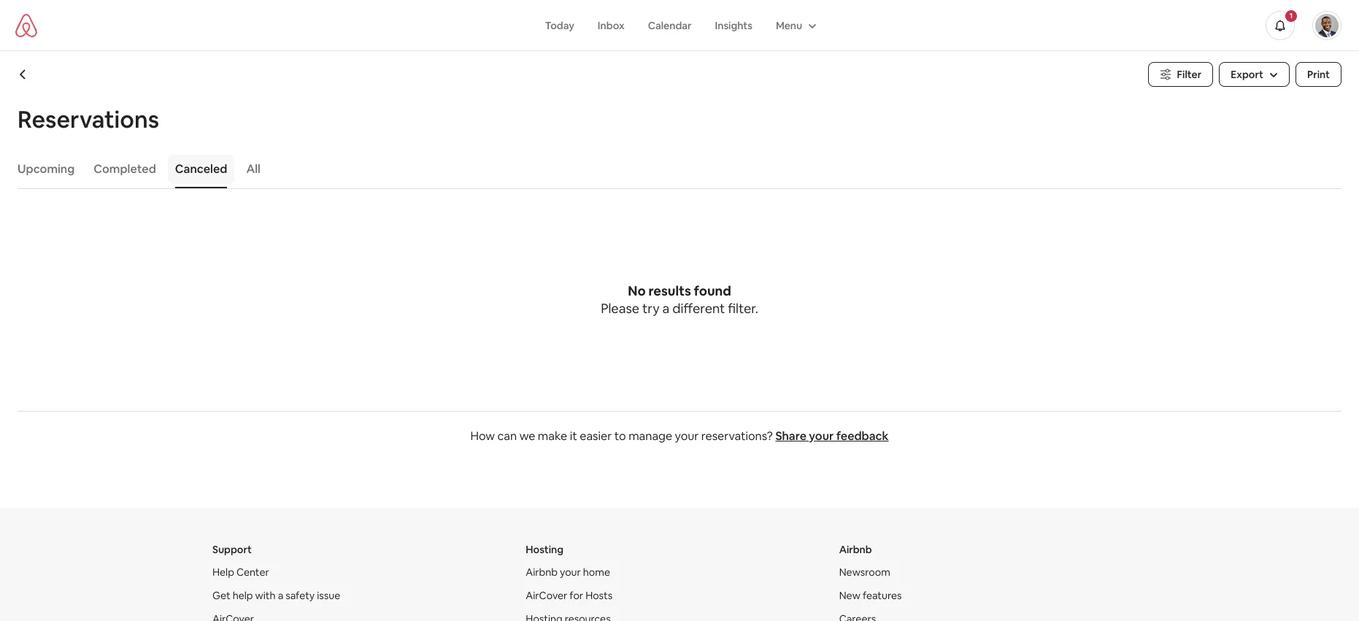 Task type: vqa. For each thing, say whether or not it's contained in the screenshot.
"We're"
no



Task type: locate. For each thing, give the bounding box(es) containing it.
calendar link
[[637, 11, 704, 39]]

new features
[[839, 589, 902, 602]]

get help with a safety issue
[[212, 589, 340, 602]]

your
[[675, 429, 699, 444], [809, 429, 834, 444], [560, 566, 581, 579]]

a
[[663, 300, 670, 317], [278, 589, 283, 602]]

share
[[776, 429, 807, 444]]

0 vertical spatial a
[[663, 300, 670, 317]]

newsroom
[[839, 566, 891, 579]]

inbox
[[598, 19, 625, 32]]

upcoming button
[[10, 155, 82, 184]]

airbnb down "hosting"
[[526, 566, 558, 579]]

1 vertical spatial a
[[278, 589, 283, 602]]

airbnb up newsroom
[[839, 543, 872, 556]]

new features link
[[839, 589, 902, 602]]

a inside no results found please try a different filter.
[[663, 300, 670, 317]]

export
[[1231, 68, 1264, 81]]

airbnb
[[839, 543, 872, 556], [526, 566, 558, 579]]

inbox link
[[586, 11, 637, 39]]

upcoming
[[18, 161, 75, 177]]

1 horizontal spatial a
[[663, 300, 670, 317]]

1 horizontal spatial airbnb
[[839, 543, 872, 556]]

1 horizontal spatial your
[[675, 429, 699, 444]]

different
[[673, 300, 725, 317]]

0 horizontal spatial a
[[278, 589, 283, 602]]

to
[[615, 429, 626, 444]]

try
[[643, 300, 660, 317]]

features
[[863, 589, 902, 602]]

0 horizontal spatial airbnb
[[526, 566, 558, 579]]

hosts
[[586, 589, 613, 602]]

your right the manage at the left bottom of the page
[[675, 429, 699, 444]]

share your feedback button
[[776, 429, 889, 444]]

print
[[1308, 68, 1330, 81]]

with
[[255, 589, 276, 602]]

tab list
[[10, 150, 1342, 188]]

0 vertical spatial airbnb
[[839, 543, 872, 556]]

aircover for hosts link
[[526, 589, 613, 602]]

how
[[471, 429, 495, 444]]

1
[[1290, 11, 1293, 20]]

airbnb your home link
[[526, 566, 610, 579]]

1 vertical spatial airbnb
[[526, 566, 558, 579]]

manage
[[629, 429, 673, 444]]

your right share
[[809, 429, 834, 444]]

a right with
[[278, 589, 283, 602]]

go back image
[[18, 69, 29, 80]]

your up aircover for hosts
[[560, 566, 581, 579]]

menu
[[776, 19, 803, 32]]

filter.
[[728, 300, 759, 317]]

a right try
[[663, 300, 670, 317]]

for
[[570, 589, 584, 602]]

feedback
[[837, 429, 889, 444]]

0 horizontal spatial your
[[560, 566, 581, 579]]

filter
[[1178, 68, 1202, 81]]

2 horizontal spatial your
[[809, 429, 834, 444]]

results
[[649, 283, 691, 299]]

help center
[[212, 566, 269, 579]]

airbnb your home
[[526, 566, 610, 579]]



Task type: describe. For each thing, give the bounding box(es) containing it.
menu button
[[764, 11, 826, 39]]

center
[[237, 566, 269, 579]]

safety
[[286, 589, 315, 602]]

print button
[[1296, 62, 1342, 87]]

make
[[538, 429, 568, 444]]

get
[[212, 589, 230, 602]]

main navigation menu image
[[1316, 14, 1339, 37]]

issue
[[317, 589, 340, 602]]

we
[[520, 429, 535, 444]]

reservations
[[18, 104, 159, 134]]

home
[[583, 566, 610, 579]]

insights link
[[704, 11, 764, 39]]

easier
[[580, 429, 612, 444]]

found
[[694, 283, 731, 299]]

insights
[[715, 19, 753, 32]]

no results found please try a different filter.
[[601, 283, 759, 317]]

support
[[212, 543, 252, 556]]

completed button
[[86, 155, 163, 184]]

aircover
[[526, 589, 568, 602]]

completed
[[94, 161, 156, 177]]

airbnb for airbnb your home
[[526, 566, 558, 579]]

help center link
[[212, 566, 269, 579]]

all button
[[239, 155, 268, 184]]

no
[[628, 283, 646, 299]]

help
[[212, 566, 234, 579]]

hosting
[[526, 543, 564, 556]]

aircover for hosts
[[526, 589, 613, 602]]

get help with a safety issue link
[[212, 589, 340, 602]]

can
[[498, 429, 517, 444]]

canceled
[[175, 161, 227, 177]]

all
[[246, 161, 261, 177]]

today
[[545, 19, 575, 32]]

airbnb for airbnb
[[839, 543, 872, 556]]

newsroom link
[[839, 566, 891, 579]]

export button
[[1220, 62, 1290, 87]]

help
[[233, 589, 253, 602]]

today link
[[534, 11, 586, 39]]

filter button
[[1148, 62, 1214, 87]]

new
[[839, 589, 861, 602]]

how can we make it easier to manage your reservations? share your feedback
[[471, 429, 889, 444]]

canceled button
[[168, 155, 235, 184]]

please
[[601, 300, 640, 317]]

calendar
[[648, 19, 692, 32]]

tab list containing upcoming
[[10, 150, 1342, 188]]

reservations?
[[702, 429, 773, 444]]

it
[[570, 429, 577, 444]]



